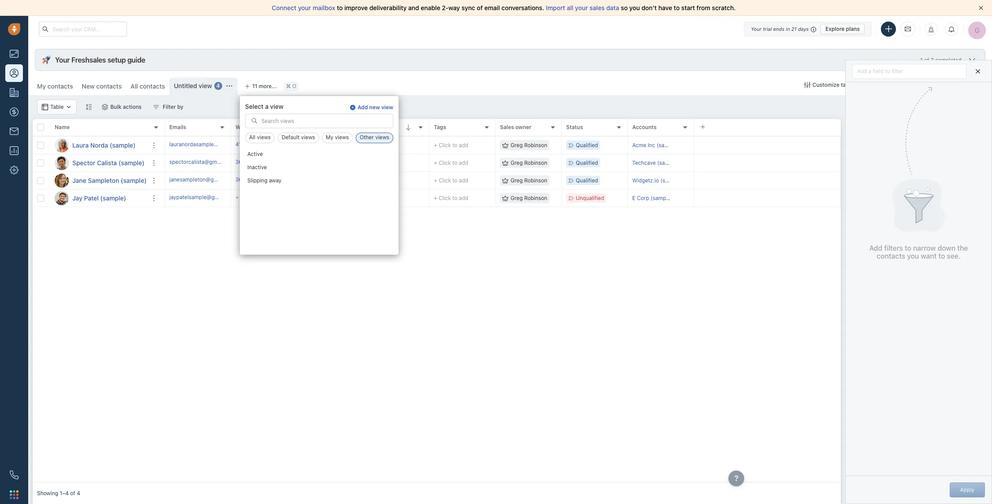 Task type: locate. For each thing, give the bounding box(es) containing it.
1 horizontal spatial import
[[876, 82, 893, 88]]

(sample) down jane sampleton (sample) link
[[100, 194, 126, 202]]

(sample) inside spector calista (sample) link
[[119, 159, 144, 167]]

press space to select this row. row containing janesampleton@gmail.com
[[165, 172, 841, 190]]

deliverability
[[370, 4, 407, 11]]

new
[[369, 104, 380, 111]]

views down next
[[301, 134, 315, 141]]

a for add
[[869, 68, 872, 74]]

4 greg robinson from the top
[[511, 195, 548, 202]]

in
[[786, 26, 790, 32]]

sampleton
[[88, 177, 119, 184]]

name row
[[33, 119, 165, 137]]

views up 4167348672
[[257, 134, 271, 141]]

+ for janesampleton@gmail.com
[[434, 177, 437, 184]]

table button
[[37, 100, 77, 115]]

you
[[630, 4, 640, 11], [907, 252, 919, 260]]

widgetz.io
[[633, 177, 659, 184]]

0 vertical spatial 4
[[217, 83, 220, 89]]

cell
[[694, 137, 841, 154], [297, 154, 363, 172], [694, 154, 841, 172], [297, 172, 363, 189], [694, 172, 841, 189], [297, 190, 363, 207], [694, 190, 841, 207]]

sync
[[462, 4, 475, 11]]

slipping
[[247, 178, 268, 184]]

3 views from the left
[[335, 134, 349, 141]]

jane sampleton (sample)
[[72, 177, 147, 184]]

showing 1–4 of 4
[[37, 491, 80, 497]]

1 horizontal spatial of
[[477, 4, 483, 11]]

my up task
[[326, 134, 333, 141]]

janesampleton@gmail.com
[[169, 176, 236, 183]]

7
[[931, 57, 934, 63]]

customize
[[813, 82, 840, 88]]

see.
[[947, 252, 961, 260]]

+ for jaypatelsample@gmail.com
[[434, 195, 437, 202]]

your trial ends in 21 days
[[751, 26, 809, 32]]

qualified for techcave (sample)
[[576, 160, 598, 166]]

new
[[82, 82, 95, 90]]

to
[[337, 4, 343, 11], [674, 4, 680, 11], [886, 68, 891, 74], [453, 142, 458, 149], [453, 160, 458, 166], [453, 177, 458, 184], [254, 194, 259, 201], [453, 195, 458, 202], [905, 245, 912, 252], [939, 252, 945, 260]]

0 vertical spatial a
[[869, 68, 872, 74]]

container_wx8msf4aqz5i3rn1 image left the filter
[[153, 104, 159, 110]]

container_wx8msf4aqz5i3rn1 image for e corp (sample)
[[502, 195, 509, 201]]

Search views search field
[[246, 114, 393, 128]]

filter by
[[163, 104, 184, 110]]

days
[[798, 26, 809, 32]]

add inside 47 row group
[[307, 142, 316, 148]]

views inside my views button
[[335, 134, 349, 141]]

(sample) up the widgetz.io (sample) link
[[658, 160, 679, 166]]

1 views from the left
[[257, 134, 271, 141]]

emails
[[169, 124, 186, 131]]

add left contact
[[953, 82, 963, 88]]

1 robinson from the top
[[524, 142, 548, 149]]

jay patel (sample) link
[[72, 194, 126, 203]]

4 views from the left
[[375, 134, 389, 141]]

3 + click to add from the top
[[434, 177, 469, 184]]

all up actions
[[131, 82, 138, 90]]

connect your mailbox to improve deliverability and enable 2-way sync of email conversations. import all your sales data so you don't have to start from scratch.
[[272, 4, 736, 11]]

start
[[682, 4, 695, 11]]

1 vertical spatial of
[[925, 57, 930, 63]]

3684932360 link
[[236, 176, 269, 185]]

press space to select this row. row
[[33, 137, 165, 154], [165, 137, 841, 154], [33, 154, 165, 172], [165, 154, 841, 172], [33, 172, 165, 190], [165, 172, 841, 190], [33, 190, 165, 207], [165, 190, 841, 207]]

new contacts button
[[77, 78, 126, 95], [82, 82, 122, 90]]

1 qualified from the top
[[576, 142, 598, 149]]

active
[[247, 151, 263, 158]]

bulk actions button
[[96, 100, 147, 115]]

1 vertical spatial all
[[249, 134, 255, 141]]

1 vertical spatial you
[[907, 252, 919, 260]]

add left task
[[307, 142, 316, 148]]

you left want
[[907, 252, 919, 260]]

greg robinson for widgetz.io (sample)
[[511, 177, 548, 184]]

you right so
[[630, 4, 640, 11]]

trial
[[763, 26, 772, 32]]

2 vertical spatial qualified
[[576, 177, 598, 184]]

my up table 'dropdown button'
[[37, 82, 46, 90]]

view
[[199, 82, 212, 90], [270, 103, 284, 110], [382, 104, 393, 111]]

contacts
[[895, 82, 917, 88], [47, 82, 73, 90], [96, 82, 122, 90], [140, 82, 165, 90], [877, 252, 906, 260]]

4167348672 link
[[236, 141, 267, 150]]

by
[[177, 104, 184, 110]]

my contacts button
[[33, 78, 77, 95], [37, 82, 73, 90]]

corp
[[637, 195, 649, 202]]

2 + click to add from the top
[[434, 160, 469, 166]]

phone element
[[5, 467, 23, 484]]

container_wx8msf4aqz5i3rn1 image inside the customize table button
[[804, 82, 811, 88]]

4 right 1–4
[[77, 491, 80, 497]]

contacts left narrow
[[877, 252, 906, 260]]

import all your sales data link
[[546, 4, 621, 11]]

+ for lauranordasample@gmail.com
[[434, 142, 437, 149]]

qualified for acme inc (sample)
[[576, 142, 598, 149]]

add left field
[[857, 68, 867, 74]]

press space to select this row. row containing laura norda (sample)
[[33, 137, 165, 154]]

a left field
[[869, 68, 872, 74]]

s image
[[55, 156, 69, 170]]

2 views from the left
[[301, 134, 315, 141]]

0 horizontal spatial your
[[298, 4, 311, 11]]

add left filters
[[870, 245, 883, 252]]

search image
[[251, 118, 258, 124]]

norda
[[90, 141, 108, 149]]

of
[[477, 4, 483, 11], [925, 57, 930, 63], [70, 491, 75, 497]]

11 more...
[[252, 83, 277, 90]]

1 horizontal spatial your
[[575, 4, 588, 11]]

views for all views
[[257, 134, 271, 141]]

field
[[873, 68, 884, 74]]

4 robinson from the top
[[524, 195, 548, 202]]

techcave (sample) link
[[633, 160, 679, 166]]

0 vertical spatial you
[[630, 4, 640, 11]]

e corp (sample) link
[[633, 195, 673, 202]]

contacts up filter by "button"
[[140, 82, 165, 90]]

enable
[[421, 4, 440, 11]]

1 horizontal spatial a
[[869, 68, 872, 74]]

0 vertical spatial my
[[37, 82, 46, 90]]

(sample) inside jane sampleton (sample) link
[[121, 177, 147, 184]]

j image
[[55, 191, 69, 205]]

0 vertical spatial qualified
[[576, 142, 598, 149]]

view right the new
[[382, 104, 393, 111]]

21
[[792, 26, 797, 32]]

0 vertical spatial all
[[131, 82, 138, 90]]

views for my views
[[335, 134, 349, 141]]

greg for techcave (sample)
[[511, 160, 523, 166]]

1 vertical spatial import
[[876, 82, 893, 88]]

Search your CRM... text field
[[39, 22, 127, 37]]

views inside default views button
[[301, 134, 315, 141]]

contacts for new contacts
[[96, 82, 122, 90]]

1 horizontal spatial my
[[326, 134, 333, 141]]

data
[[607, 4, 619, 11]]

all for all contacts
[[131, 82, 138, 90]]

contacts down add a field to filter button
[[895, 82, 917, 88]]

click for jaypatelsample@gmail.com + click to add
[[439, 195, 451, 202]]

press space to select this row. row containing spectorcalista@gmail.com
[[165, 154, 841, 172]]

click for spectorcalista@gmail.com 3684945781
[[439, 160, 451, 166]]

contacts up table
[[47, 82, 73, 90]]

view right untitled
[[199, 82, 212, 90]]

laura
[[72, 141, 89, 149]]

1 horizontal spatial view
[[270, 103, 284, 110]]

2 horizontal spatial view
[[382, 104, 393, 111]]

press space to select this row. row containing spector calista (sample)
[[33, 154, 165, 172]]

+ click to add
[[434, 142, 469, 149], [434, 160, 469, 166], [434, 177, 469, 184], [434, 195, 469, 202]]

2 robinson from the top
[[524, 160, 548, 166]]

0 vertical spatial import
[[546, 4, 565, 11]]

all
[[131, 82, 138, 90], [249, 134, 255, 141]]

a inside button
[[869, 68, 872, 74]]

1 vertical spatial a
[[265, 103, 269, 110]]

add contact button
[[941, 78, 988, 93]]

task
[[318, 142, 328, 148]]

a for select
[[265, 103, 269, 110]]

(sample) right sampleton on the left of page
[[121, 177, 147, 184]]

acme
[[633, 142, 647, 149]]

my inside my views button
[[326, 134, 333, 141]]

1 greg from the top
[[511, 142, 523, 149]]

import left "all"
[[546, 4, 565, 11]]

views inside the other views button
[[375, 134, 389, 141]]

+ add task
[[302, 142, 328, 148]]

greg for widgetz.io (sample)
[[511, 177, 523, 184]]

1 your from the left
[[298, 4, 311, 11]]

press space to select this row. row containing jay patel (sample)
[[33, 190, 165, 207]]

(sample) inside jay patel (sample) link
[[100, 194, 126, 202]]

import down add a field to filter
[[876, 82, 893, 88]]

other views
[[360, 134, 389, 141]]

other views button
[[356, 133, 393, 144]]

0 horizontal spatial your
[[55, 56, 70, 64]]

add for add new view
[[358, 104, 368, 111]]

container_wx8msf4aqz5i3rn1 image right table
[[66, 104, 72, 110]]

all up 4167348672
[[249, 134, 255, 141]]

style_myh0__igzzd8unmi image
[[86, 104, 92, 110]]

press space to select this row. row containing 47
[[165, 137, 841, 154]]

add inside add filters to narrow down the contacts you want to see.
[[870, 245, 883, 252]]

1 vertical spatial my
[[326, 134, 333, 141]]

filter by button
[[147, 100, 189, 115]]

of right 1–4
[[70, 491, 75, 497]]

3 qualified from the top
[[576, 177, 598, 184]]

sales
[[590, 4, 605, 11]]

untitled view link
[[174, 82, 212, 90]]

add a field to filter button
[[853, 64, 967, 79]]

connect your mailbox link
[[272, 4, 337, 11]]

container_wx8msf4aqz5i3rn1 image
[[804, 82, 811, 88], [102, 104, 108, 110], [502, 142, 509, 148], [502, 160, 509, 166], [502, 178, 509, 184], [502, 195, 509, 201]]

greg robinson for e corp (sample)
[[511, 195, 548, 202]]

3 robinson from the top
[[524, 177, 548, 184]]

1 horizontal spatial your
[[751, 26, 762, 32]]

0 horizontal spatial import
[[546, 4, 565, 11]]

(sample) right inc
[[657, 142, 679, 149]]

0 horizontal spatial a
[[265, 103, 269, 110]]

way
[[449, 4, 460, 11]]

all contacts button
[[126, 78, 170, 95], [131, 82, 165, 90]]

view down more...
[[270, 103, 284, 110]]

2 qualified from the top
[[576, 160, 598, 166]]

my
[[37, 82, 46, 90], [326, 134, 333, 141]]

0 horizontal spatial all
[[131, 82, 138, 90]]

your
[[298, 4, 311, 11], [575, 4, 588, 11]]

(sample) inside laura norda (sample) link
[[110, 141, 136, 149]]

1 horizontal spatial 4
[[217, 83, 220, 89]]

your right "all"
[[575, 4, 588, 11]]

1 greg robinson from the top
[[511, 142, 548, 149]]

showing
[[37, 491, 58, 497]]

container_wx8msf4aqz5i3rn1 image for techcave (sample)
[[502, 160, 509, 166]]

explore plans
[[826, 25, 860, 32]]

0 horizontal spatial my
[[37, 82, 46, 90]]

4 + click to add from the top
[[434, 195, 469, 202]]

your left the freshsales
[[55, 56, 70, 64]]

press space to select this row. row containing jane sampleton (sample)
[[33, 172, 165, 190]]

(sample) down the widgetz.io (sample) link
[[651, 195, 673, 202]]

3 greg from the top
[[511, 177, 523, 184]]

view for add new view
[[382, 104, 393, 111]]

of right 1
[[925, 57, 930, 63]]

+ click to add for janesampleton@gmail.com 3684932360
[[434, 177, 469, 184]]

0 vertical spatial your
[[751, 26, 762, 32]]

add
[[857, 68, 867, 74], [953, 82, 963, 88], [358, 104, 368, 111], [307, 142, 316, 148], [870, 245, 883, 252]]

views left other
[[335, 134, 349, 141]]

2 greg robinson from the top
[[511, 160, 548, 166]]

unqualified
[[576, 195, 604, 202]]

2 greg from the top
[[511, 160, 523, 166]]

row group
[[33, 137, 165, 207]]

import inside button
[[876, 82, 893, 88]]

1 horizontal spatial all
[[249, 134, 255, 141]]

0 horizontal spatial of
[[70, 491, 75, 497]]

1 vertical spatial your
[[55, 56, 70, 64]]

all inside button
[[249, 134, 255, 141]]

views for other views
[[375, 134, 389, 141]]

47 grid
[[33, 118, 841, 483]]

(sample) right calista
[[119, 159, 144, 167]]

4 right untitled view "link"
[[217, 83, 220, 89]]

1 vertical spatial qualified
[[576, 160, 598, 166]]

add left the new
[[358, 104, 368, 111]]

1–4
[[60, 491, 69, 497]]

my views button
[[322, 133, 353, 144]]

1 horizontal spatial you
[[907, 252, 919, 260]]

container_wx8msf4aqz5i3rn1 image inside filter by "button"
[[153, 104, 159, 110]]

spectorcalista@gmail.com
[[169, 159, 235, 165]]

views down score
[[375, 134, 389, 141]]

views inside all views button
[[257, 134, 271, 141]]

default
[[282, 134, 300, 141]]

contacts right new
[[96, 82, 122, 90]]

of right sync
[[477, 4, 483, 11]]

close image
[[979, 6, 984, 10]]

3 greg robinson from the top
[[511, 177, 548, 184]]

contacts inside import contacts button
[[895, 82, 917, 88]]

your left the "mailbox" in the left top of the page
[[298, 4, 311, 11]]

(sample) for jane sampleton (sample)
[[121, 177, 147, 184]]

lauranordasample@gmail.com
[[169, 141, 244, 148]]

activity
[[315, 124, 334, 131]]

tags
[[434, 124, 446, 131]]

4 greg from the top
[[511, 195, 523, 202]]

container_wx8msf4aqz5i3rn1 image
[[226, 83, 232, 89], [42, 104, 48, 110], [66, 104, 72, 110], [153, 104, 159, 110]]

your left 'trial'
[[751, 26, 762, 32]]

row group containing laura norda (sample)
[[33, 137, 165, 207]]

(sample) for e corp (sample)
[[651, 195, 673, 202]]

a right select
[[265, 103, 269, 110]]

greg robinson for techcave (sample)
[[511, 160, 548, 166]]

freshworks switcher image
[[10, 491, 19, 500]]

0 horizontal spatial 4
[[77, 491, 80, 497]]

greg for acme inc (sample)
[[511, 142, 523, 149]]

1 + click to add from the top
[[434, 142, 469, 149]]

slipping away
[[247, 178, 281, 184]]

2 vertical spatial of
[[70, 491, 75, 497]]

(sample) up spector calista (sample)
[[110, 141, 136, 149]]



Task type: vqa. For each thing, say whether or not it's contained in the screenshot.
Connect your mailbox link
yes



Task type: describe. For each thing, give the bounding box(es) containing it.
acme inc (sample) link
[[633, 142, 679, 149]]

container_wx8msf4aqz5i3rn1 image for widgetz.io (sample)
[[502, 178, 509, 184]]

contact
[[964, 82, 984, 88]]

+ for spectorcalista@gmail.com
[[434, 160, 437, 166]]

1 vertical spatial 4
[[77, 491, 80, 497]]

my for my views
[[326, 134, 333, 141]]

email image
[[905, 25, 911, 33]]

j image
[[55, 174, 69, 188]]

acme inc (sample)
[[633, 142, 679, 149]]

contacts for my contacts
[[47, 82, 73, 90]]

spector calista (sample) link
[[72, 159, 144, 167]]

laura norda (sample)
[[72, 141, 136, 149]]

add contact
[[953, 82, 984, 88]]

import contacts button
[[864, 78, 921, 93]]

table
[[841, 82, 854, 88]]

all for all views
[[249, 134, 255, 141]]

0 horizontal spatial view
[[199, 82, 212, 90]]

actions
[[123, 104, 142, 110]]

sales owner
[[500, 124, 532, 131]]

add for jaypatelsample@gmail.com + click to add
[[459, 195, 469, 202]]

0 horizontal spatial you
[[630, 4, 640, 11]]

container_wx8msf4aqz5i3rn1 image for acme inc (sample)
[[502, 142, 509, 148]]

all contacts
[[131, 82, 165, 90]]

ends
[[774, 26, 785, 32]]

add filters to narrow down the contacts you want to see.
[[870, 245, 968, 260]]

3684932360
[[236, 176, 269, 183]]

want
[[921, 252, 937, 260]]

container_wx8msf4aqz5i3rn1 image inside bulk actions button
[[102, 104, 108, 110]]

robinson for acme inc (sample)
[[524, 142, 548, 149]]

e
[[633, 195, 636, 202]]

spector calista (sample)
[[72, 159, 144, 167]]

techcave
[[633, 160, 656, 166]]

11 more... button
[[240, 80, 282, 93]]

47 row group
[[165, 137, 841, 207]]

qualified for widgetz.io (sample)
[[576, 177, 598, 184]]

jaypatelsample@gmail.com + click to add
[[169, 194, 270, 201]]

score
[[368, 124, 383, 131]]

laura norda (sample) link
[[72, 141, 136, 150]]

down
[[938, 245, 956, 252]]

import contacts
[[876, 82, 917, 88]]

add new view
[[358, 104, 393, 111]]

untitled view 4
[[174, 82, 220, 90]]

2 horizontal spatial of
[[925, 57, 930, 63]]

so
[[621, 4, 628, 11]]

all views button
[[245, 133, 275, 144]]

select a view
[[245, 103, 284, 110]]

name column header
[[50, 119, 165, 137]]

robinson for widgetz.io (sample)
[[524, 177, 548, 184]]

janesampleton@gmail.com link
[[169, 176, 236, 185]]

freshsales
[[71, 56, 106, 64]]

widgetz.io (sample)
[[633, 177, 683, 184]]

more...
[[259, 83, 277, 90]]

container_wx8msf4aqz5i3rn1 image left 11
[[226, 83, 232, 89]]

views for default views
[[301, 134, 315, 141]]

from
[[697, 4, 711, 11]]

select
[[245, 103, 264, 110]]

your freshsales setup guide
[[55, 56, 145, 64]]

accounts
[[633, 124, 657, 131]]

your for your trial ends in 21 days
[[751, 26, 762, 32]]

jaypatelsample@gmail.com link
[[169, 194, 237, 203]]

robinson for e corp (sample)
[[524, 195, 548, 202]]

e corp (sample)
[[633, 195, 673, 202]]

bulk
[[110, 104, 122, 110]]

spectorcalista@gmail.com 3684945781
[[169, 159, 268, 165]]

away
[[269, 178, 281, 184]]

my views
[[326, 134, 349, 141]]

to inside add a field to filter button
[[886, 68, 891, 74]]

3684945781
[[236, 159, 268, 165]]

2 your from the left
[[575, 4, 588, 11]]

greg robinson for acme inc (sample)
[[511, 142, 548, 149]]

untitled
[[174, 82, 197, 90]]

add for add contact
[[953, 82, 963, 88]]

your for your freshsales setup guide
[[55, 56, 70, 64]]

(sample) for jay patel (sample)
[[100, 194, 126, 202]]

name
[[55, 124, 70, 131]]

47
[[368, 141, 376, 149]]

greg for e corp (sample)
[[511, 195, 523, 202]]

+ click to add for spectorcalista@gmail.com 3684945781
[[434, 160, 469, 166]]

click for janesampleton@gmail.com 3684932360
[[439, 177, 451, 184]]

(sample) for laura norda (sample)
[[110, 141, 136, 149]]

contacts for all contacts
[[140, 82, 165, 90]]

add for janesampleton@gmail.com 3684932360
[[459, 177, 469, 184]]

contacts for import contacts
[[895, 82, 917, 88]]

calista
[[97, 159, 117, 167]]

default views button
[[278, 133, 319, 144]]

my contacts
[[37, 82, 73, 90]]

my for my contacts
[[37, 82, 46, 90]]

customize table
[[813, 82, 854, 88]]

0 vertical spatial of
[[477, 4, 483, 11]]

(sample) for spector calista (sample)
[[119, 159, 144, 167]]

email
[[485, 4, 500, 11]]

jaypatelsample@gmail.com
[[169, 194, 237, 201]]

customize table button
[[799, 78, 860, 93]]

add for add a field to filter
[[857, 68, 867, 74]]

plans
[[846, 25, 860, 32]]

narrow
[[914, 245, 936, 252]]

4 inside untitled view 4
[[217, 83, 220, 89]]

add for add filters to narrow down the contacts you want to see.
[[870, 245, 883, 252]]

widgetz.io (sample) link
[[633, 177, 683, 184]]

contacts inside add filters to narrow down the contacts you want to see.
[[877, 252, 906, 260]]

have
[[659, 4, 672, 11]]

import contacts group
[[864, 78, 936, 93]]

+ click to add for jaypatelsample@gmail.com + click to add
[[434, 195, 469, 202]]

other
[[360, 134, 374, 141]]

setup
[[108, 56, 126, 64]]

jay
[[72, 194, 82, 202]]

explore
[[826, 25, 845, 32]]

phone image
[[10, 471, 19, 480]]

the
[[958, 245, 968, 252]]

robinson for techcave (sample)
[[524, 160, 548, 166]]

explore plans link
[[821, 24, 865, 34]]

work
[[236, 124, 249, 131]]

container_wx8msf4aqz5i3rn1 image left table
[[42, 104, 48, 110]]

l image
[[55, 138, 69, 152]]

add for spectorcalista@gmail.com 3684945781
[[459, 160, 469, 166]]

(sample) for acme inc (sample)
[[657, 142, 679, 149]]

view for select a view
[[270, 103, 284, 110]]

spector
[[72, 159, 95, 167]]

all views
[[249, 134, 271, 141]]

you inside add filters to narrow down the contacts you want to see.
[[907, 252, 919, 260]]

owner
[[516, 124, 532, 131]]

press space to select this row. row containing jaypatelsample@gmail.com
[[165, 190, 841, 207]]

⌘ o
[[286, 83, 297, 90]]

(sample) down techcave (sample)
[[661, 177, 683, 184]]

inactive
[[247, 164, 267, 171]]

janesampleton@gmail.com 3684932360
[[169, 176, 269, 183]]

connect
[[272, 4, 297, 11]]



